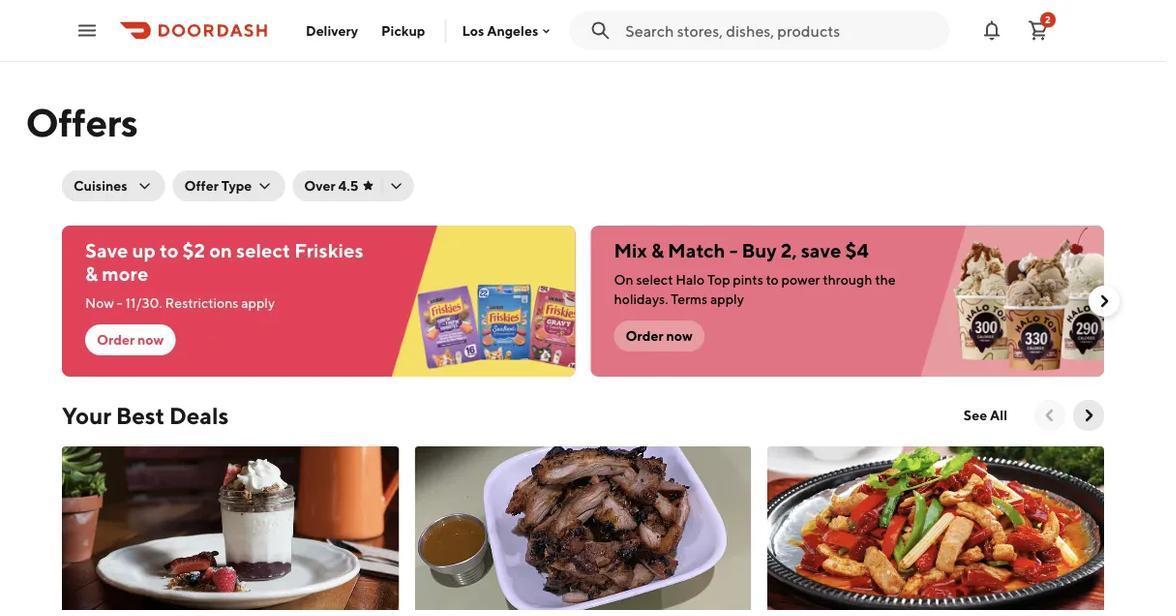 Task type: describe. For each thing, give the bounding box(es) containing it.
2,
[[781, 239, 798, 262]]

restrictions
[[165, 295, 239, 311]]

your best deals link
[[62, 400, 229, 431]]

0 vertical spatial next button of carousel image
[[1095, 291, 1115, 311]]

deals
[[169, 401, 229, 429]]

order now button for on
[[614, 321, 705, 352]]

terms
[[671, 291, 708, 307]]

your
[[62, 401, 111, 429]]

$2
[[183, 239, 205, 262]]

pickup
[[382, 22, 426, 38]]

save
[[85, 239, 128, 262]]

the
[[876, 272, 896, 288]]

$4
[[846, 239, 869, 262]]

angeles
[[487, 23, 539, 38]]

los
[[462, 23, 484, 38]]

offer type
[[184, 178, 252, 194]]

delivery
[[306, 22, 358, 38]]

& inside save up to $2 on select friskies & more now - 11/30. restrictions apply
[[85, 262, 98, 285]]

see
[[964, 407, 988, 423]]

cuisines
[[74, 178, 128, 194]]

type
[[221, 178, 252, 194]]

select inside mix & match - buy 2, save $4 on select halo top pints to power through the holidays. terms apply
[[637, 272, 673, 288]]

top
[[708, 272, 731, 288]]

on
[[209, 239, 232, 262]]

friskies
[[295, 239, 364, 262]]

open menu image
[[76, 19, 99, 42]]

los angeles
[[462, 23, 539, 38]]

2
[[1046, 14, 1052, 25]]

now for on
[[667, 328, 693, 344]]

4.5
[[339, 178, 359, 194]]

& inside mix & match - buy 2, save $4 on select halo top pints to power through the holidays. terms apply
[[652, 239, 664, 262]]

1 vertical spatial next button of carousel image
[[1080, 406, 1099, 425]]

notification bell image
[[981, 19, 1004, 42]]

over
[[304, 178, 336, 194]]

offer type button
[[173, 170, 285, 201]]

see all
[[964, 407, 1008, 423]]

up
[[132, 239, 156, 262]]

all
[[991, 407, 1008, 423]]

los angeles button
[[462, 23, 554, 38]]

pickup button
[[370, 15, 437, 46]]

pints
[[733, 272, 764, 288]]

best
[[116, 401, 165, 429]]



Task type: vqa. For each thing, say whether or not it's contained in the screenshot.
the apply in Save Up To $2 On Select Friskies & More Now - 11/30. Restrictions Apply
yes



Task type: locate. For each thing, give the bounding box(es) containing it.
0 horizontal spatial order
[[97, 332, 135, 348]]

1 horizontal spatial now
[[667, 328, 693, 344]]

to
[[160, 239, 179, 262], [767, 272, 779, 288]]

order now down 11/30.
[[97, 332, 164, 348]]

now
[[667, 328, 693, 344], [137, 332, 164, 348]]

apply right restrictions
[[241, 295, 275, 311]]

- left buy
[[730, 239, 738, 262]]

select inside save up to $2 on select friskies & more now - 11/30. restrictions apply
[[236, 239, 291, 262]]

next button of carousel image
[[1095, 291, 1115, 311], [1080, 406, 1099, 425]]

cuisines button
[[62, 170, 165, 201]]

halo
[[676, 272, 705, 288]]

through
[[823, 272, 873, 288]]

1 vertical spatial -
[[117, 295, 123, 311]]

- inside save up to $2 on select friskies & more now - 11/30. restrictions apply
[[117, 295, 123, 311]]

offers
[[26, 99, 138, 145]]

&
[[652, 239, 664, 262], [85, 262, 98, 285]]

now down terms
[[667, 328, 693, 344]]

order down holidays.
[[626, 328, 664, 344]]

0 horizontal spatial apply
[[241, 295, 275, 311]]

0 horizontal spatial &
[[85, 262, 98, 285]]

0 horizontal spatial order now button
[[85, 324, 176, 355]]

previous button of carousel image
[[1041, 406, 1060, 425]]

1 vertical spatial &
[[85, 262, 98, 285]]

2 button
[[1020, 11, 1058, 50]]

to right pints
[[767, 272, 779, 288]]

11/30.
[[125, 295, 162, 311]]

over 4.5
[[304, 178, 359, 194]]

order now button down 11/30.
[[85, 324, 176, 355]]

select
[[236, 239, 291, 262], [637, 272, 673, 288]]

apply
[[711, 291, 745, 307], [241, 295, 275, 311]]

order
[[626, 328, 664, 344], [97, 332, 135, 348]]

apply inside mix & match - buy 2, save $4 on select halo top pints to power through the holidays. terms apply
[[711, 291, 745, 307]]

to inside mix & match - buy 2, save $4 on select halo top pints to power through the holidays. terms apply
[[767, 272, 779, 288]]

0 horizontal spatial now
[[137, 332, 164, 348]]

holidays.
[[614, 291, 669, 307]]

select up holidays.
[[637, 272, 673, 288]]

to inside save up to $2 on select friskies & more now - 11/30. restrictions apply
[[160, 239, 179, 262]]

on
[[614, 272, 634, 288]]

1 horizontal spatial order now
[[626, 328, 693, 344]]

to left $2
[[160, 239, 179, 262]]

power
[[782, 272, 821, 288]]

0 vertical spatial select
[[236, 239, 291, 262]]

order now for on
[[626, 328, 693, 344]]

order now for more
[[97, 332, 164, 348]]

order now button down holidays.
[[614, 321, 705, 352]]

now for more
[[137, 332, 164, 348]]

1 horizontal spatial to
[[767, 272, 779, 288]]

offer
[[184, 178, 219, 194]]

now down 11/30.
[[137, 332, 164, 348]]

order for on
[[626, 328, 664, 344]]

order now down holidays.
[[626, 328, 693, 344]]

order for more
[[97, 332, 135, 348]]

-
[[730, 239, 738, 262], [117, 295, 123, 311]]

more
[[102, 262, 148, 285]]

order now button
[[614, 321, 705, 352], [85, 324, 176, 355]]

0 vertical spatial to
[[160, 239, 179, 262]]

delivery button
[[294, 15, 370, 46]]

apply down top
[[711, 291, 745, 307]]

1 horizontal spatial &
[[652, 239, 664, 262]]

Store search: begin typing to search for stores available on DoorDash text field
[[626, 20, 938, 41]]

match
[[668, 239, 726, 262]]

over 4.5 button
[[293, 170, 414, 201]]

0 horizontal spatial order now
[[97, 332, 164, 348]]

now
[[85, 295, 114, 311]]

1 vertical spatial select
[[637, 272, 673, 288]]

1 horizontal spatial select
[[637, 272, 673, 288]]

1 vertical spatial to
[[767, 272, 779, 288]]

order now
[[626, 328, 693, 344], [97, 332, 164, 348]]

mix
[[614, 239, 648, 262]]

1 horizontal spatial apply
[[711, 291, 745, 307]]

apply inside save up to $2 on select friskies & more now - 11/30. restrictions apply
[[241, 295, 275, 311]]

select right "on"
[[236, 239, 291, 262]]

save up to $2 on select friskies & more now - 11/30. restrictions apply
[[85, 239, 364, 311]]

1 horizontal spatial order
[[626, 328, 664, 344]]

save
[[801, 239, 842, 262]]

0 vertical spatial &
[[652, 239, 664, 262]]

1 items, open order cart image
[[1027, 19, 1051, 42]]

mix & match - buy 2, save $4 on select halo top pints to power through the holidays. terms apply
[[614, 239, 896, 307]]

order now button for more
[[85, 324, 176, 355]]

1 horizontal spatial order now button
[[614, 321, 705, 352]]

see all link
[[953, 400, 1020, 431]]

0 vertical spatial -
[[730, 239, 738, 262]]

& down save
[[85, 262, 98, 285]]

1 horizontal spatial -
[[730, 239, 738, 262]]

order down now
[[97, 332, 135, 348]]

& right mix
[[652, 239, 664, 262]]

0 horizontal spatial select
[[236, 239, 291, 262]]

buy
[[742, 239, 777, 262]]

- inside mix & match - buy 2, save $4 on select halo top pints to power through the holidays. terms apply
[[730, 239, 738, 262]]

- right now
[[117, 295, 123, 311]]

0 horizontal spatial -
[[117, 295, 123, 311]]

0 horizontal spatial to
[[160, 239, 179, 262]]

your best deals
[[62, 401, 229, 429]]



